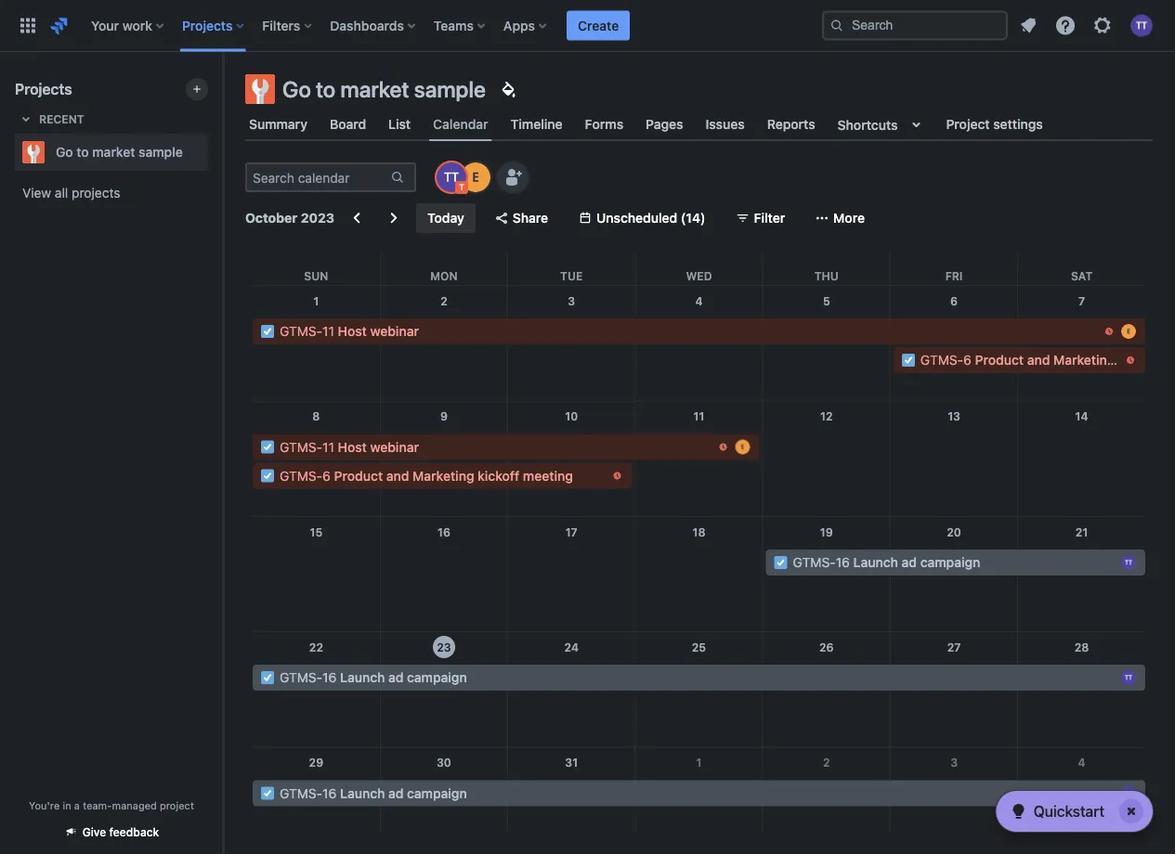 Task type: describe. For each thing, give the bounding box(es) containing it.
apps button
[[498, 11, 554, 40]]

row containing sun
[[253, 252, 1146, 286]]

gtms-6 product and marketing kickoff meeting
[[280, 468, 573, 484]]

unscheduled image
[[578, 211, 593, 226]]

launch for 29
[[340, 786, 385, 801]]

4 row from the top
[[253, 517, 1146, 632]]

sat link
[[1068, 252, 1097, 285]]

19 link
[[812, 517, 842, 547]]

sun link
[[300, 252, 332, 285]]

campaign for 29
[[407, 786, 467, 801]]

6 for product and marketing kickoff meeting
[[323, 468, 331, 484]]

1 horizontal spatial go
[[282, 76, 311, 102]]

1 horizontal spatial 4 link
[[1067, 748, 1097, 778]]

project settings link
[[943, 108, 1047, 141]]

kickoff for meeting
[[478, 468, 520, 484]]

you're
[[29, 800, 60, 812]]

0 vertical spatial to
[[316, 76, 336, 102]]

23
[[437, 641, 451, 654]]

wed link
[[682, 252, 716, 285]]

more
[[834, 210, 865, 226]]

16 inside '16' link
[[438, 526, 451, 539]]

16 for 22
[[323, 670, 337, 686]]

your
[[91, 18, 119, 33]]

15
[[310, 526, 323, 539]]

mon link
[[427, 252, 461, 285]]

terry turtle image
[[437, 163, 466, 192]]

6 link
[[939, 286, 969, 316]]

filters button
[[257, 11, 319, 40]]

board
[[330, 117, 366, 132]]

0 horizontal spatial 1 link
[[301, 286, 331, 316]]

thu
[[815, 269, 839, 282]]

17
[[566, 526, 578, 539]]

28 link
[[1067, 633, 1097, 663]]

set background color image
[[497, 78, 519, 100]]

22 link
[[301, 633, 331, 663]]

gtms- for 22
[[280, 670, 323, 686]]

20 link
[[939, 517, 969, 547]]

meeting
[[523, 468, 573, 484]]

campaign for 22
[[407, 670, 467, 686]]

2 vertical spatial overdue image
[[716, 440, 731, 455]]

3 for 3 link to the left
[[568, 295, 575, 308]]

21
[[1076, 526, 1088, 539]]

1 vertical spatial go
[[56, 144, 73, 160]]

summary link
[[245, 108, 311, 141]]

0 horizontal spatial market
[[92, 144, 135, 160]]

ad for 19
[[902, 555, 917, 570]]

tue
[[560, 269, 583, 282]]

7 link
[[1067, 286, 1097, 316]]

in
[[63, 800, 71, 812]]

feedback
[[109, 826, 159, 840]]

view all projects
[[22, 185, 120, 201]]

30
[[437, 757, 451, 770]]

overdue image for 1
[[1102, 324, 1117, 339]]

view all projects link
[[15, 177, 208, 210]]

marketing for m
[[1054, 353, 1115, 368]]

0 vertical spatial 4
[[695, 295, 703, 308]]

30 link
[[429, 748, 459, 778]]

campaign for 19
[[921, 555, 981, 570]]

list link
[[385, 108, 415, 141]]

launch for 22
[[340, 670, 385, 686]]

board link
[[326, 108, 370, 141]]

unscheduled
[[597, 210, 678, 226]]

today button
[[416, 203, 476, 233]]

25 link
[[684, 633, 714, 663]]

5
[[823, 295, 830, 308]]

quickstart
[[1034, 803, 1105, 821]]

(14)
[[681, 210, 706, 226]]

gtms- for 6
[[921, 353, 964, 368]]

unscheduled (14) button
[[567, 203, 717, 233]]

timeline
[[511, 117, 563, 132]]

webinar for overdue image to the bottom
[[370, 440, 419, 455]]

and for product and marketing kickoff m
[[1027, 353, 1050, 368]]

10
[[565, 410, 578, 423]]

2 for leftmost 2 link
[[441, 295, 448, 308]]

gtms- down 8
[[280, 440, 323, 455]]

october
[[245, 210, 298, 226]]

reports
[[767, 117, 815, 132]]

1 vertical spatial projects
[[15, 80, 72, 98]]

27 link
[[939, 633, 969, 663]]

more button
[[804, 203, 876, 233]]

mon
[[430, 269, 458, 282]]

help image
[[1055, 14, 1077, 37]]

25
[[692, 641, 706, 654]]

your work button
[[85, 11, 171, 40]]

give
[[82, 826, 106, 840]]

ad for 22
[[388, 670, 404, 686]]

0 vertical spatial 11
[[323, 324, 334, 339]]

shortcuts button
[[834, 108, 931, 141]]

14 link
[[1067, 402, 1097, 432]]

team-
[[83, 800, 112, 812]]

sidebar navigation image
[[203, 74, 243, 112]]

13
[[948, 410, 961, 423]]

and for product and marketing kickoff meeting
[[386, 468, 409, 484]]

view
[[22, 185, 51, 201]]

1 gtms-11 host webinar from the top
[[280, 324, 419, 339]]

share button
[[483, 203, 559, 233]]

0 horizontal spatial sample
[[139, 144, 183, 160]]

go to market sample link
[[15, 134, 201, 171]]

teams button
[[428, 11, 492, 40]]

3 for rightmost 3 link
[[951, 757, 958, 770]]

projects inside dropdown button
[[182, 18, 233, 33]]

19
[[820, 526, 833, 539]]

overdue image for 6
[[1123, 353, 1138, 368]]

your profile and settings image
[[1131, 14, 1153, 37]]

product for product and marketing kickoff meeting
[[334, 468, 383, 484]]

13 link
[[939, 402, 969, 432]]

grid containing gtms-11
[[253, 252, 1175, 855]]

notifications image
[[1017, 14, 1040, 37]]

gtms- for 19
[[793, 555, 836, 570]]

16 for 19
[[836, 555, 850, 570]]

20
[[947, 526, 962, 539]]

gtms- up 15
[[280, 468, 323, 484]]

list
[[389, 117, 411, 132]]

timeline link
[[507, 108, 566, 141]]

1 horizontal spatial market
[[340, 76, 409, 102]]

give feedback button
[[53, 818, 170, 848]]

filter button
[[724, 203, 796, 233]]

october 2023
[[245, 210, 335, 226]]

1 vertical spatial to
[[76, 144, 89, 160]]

fri link
[[942, 252, 967, 285]]

sun
[[304, 269, 328, 282]]

7
[[1079, 295, 1085, 308]]

0 horizontal spatial 4 link
[[684, 286, 714, 316]]

14
[[1076, 410, 1089, 423]]

26 link
[[812, 633, 842, 663]]

gtms-16 launch ad campaign for 19
[[793, 555, 981, 570]]



Task type: locate. For each thing, give the bounding box(es) containing it.
6 row from the top
[[253, 748, 1146, 855]]

campaign down the 20 link
[[921, 555, 981, 570]]

1 horizontal spatial 4
[[1078, 757, 1086, 770]]

product
[[975, 353, 1024, 368], [334, 468, 383, 484]]

your work
[[91, 18, 152, 33]]

0 horizontal spatial to
[[76, 144, 89, 160]]

go to market sample up view all projects link
[[56, 144, 183, 160]]

1 vertical spatial kickoff
[[478, 468, 520, 484]]

project
[[946, 117, 990, 132]]

0 vertical spatial gtms-11 host webinar
[[280, 324, 419, 339]]

0 vertical spatial sample
[[414, 76, 486, 102]]

gtms-16 launch ad campaign down the 29 link on the left of page
[[280, 786, 467, 801]]

1 horizontal spatial overdue image
[[1102, 324, 1117, 339]]

give feedback
[[82, 826, 159, 840]]

gtms- up 13
[[921, 353, 964, 368]]

create project image
[[190, 82, 204, 97]]

16 down the 29 link on the left of page
[[323, 786, 337, 801]]

kickoff left meeting
[[478, 468, 520, 484]]

24
[[564, 641, 579, 654]]

0 horizontal spatial 3 link
[[557, 286, 586, 316]]

go to market sample
[[282, 76, 486, 102], [56, 144, 183, 160]]

campaign
[[921, 555, 981, 570], [407, 670, 467, 686], [407, 786, 467, 801]]

1 horizontal spatial 2 link
[[812, 748, 842, 778]]

collapse recent projects image
[[15, 108, 37, 130]]

unscheduled (14)
[[597, 210, 706, 226]]

1 vertical spatial product
[[334, 468, 383, 484]]

6 for product and marketing kickoff m
[[964, 353, 972, 368]]

0 horizontal spatial kickoff
[[478, 468, 520, 484]]

gtms-11 host webinar down sun at the top left
[[280, 324, 419, 339]]

1 vertical spatial overdue image
[[1123, 353, 1138, 368]]

1 horizontal spatial 3 link
[[939, 748, 969, 778]]

1 webinar from the top
[[370, 324, 419, 339]]

26
[[820, 641, 834, 654]]

4 link down wed
[[684, 286, 714, 316]]

filter
[[754, 210, 785, 226]]

0 vertical spatial gtms-16 launch ad campaign
[[793, 555, 981, 570]]

1 vertical spatial 3
[[951, 757, 958, 770]]

1 vertical spatial launch
[[340, 670, 385, 686]]

0 horizontal spatial 6
[[323, 468, 331, 484]]

1 vertical spatial 2
[[823, 757, 830, 770]]

all
[[55, 185, 68, 201]]

1 vertical spatial market
[[92, 144, 135, 160]]

launch for 19
[[854, 555, 898, 570]]

1 for bottommost 1 link
[[696, 757, 702, 770]]

apps
[[504, 18, 535, 33]]

0 vertical spatial and
[[1027, 353, 1050, 368]]

webinar for overdue image associated with 1
[[370, 324, 419, 339]]

wed
[[686, 269, 712, 282]]

0 horizontal spatial 4
[[695, 295, 703, 308]]

tab list
[[234, 108, 1164, 141]]

summary
[[249, 117, 308, 132]]

29
[[309, 757, 323, 770]]

0 vertical spatial campaign
[[921, 555, 981, 570]]

pages link
[[642, 108, 687, 141]]

0 horizontal spatial go to market sample
[[56, 144, 183, 160]]

gtms-16 launch ad campaign for 29
[[280, 786, 467, 801]]

0 vertical spatial product
[[975, 353, 1024, 368]]

2 horizontal spatial 6
[[964, 353, 972, 368]]

4 link
[[684, 286, 714, 316], [1067, 748, 1097, 778]]

ad for 29
[[388, 786, 404, 801]]

1 link
[[301, 286, 331, 316], [684, 748, 714, 778]]

marketing for meeting
[[413, 468, 474, 484]]

9 link
[[429, 402, 459, 432]]

dismiss quickstart image
[[1117, 797, 1147, 827]]

0 horizontal spatial 2
[[441, 295, 448, 308]]

1 horizontal spatial 3
[[951, 757, 958, 770]]

6 up 13 link
[[964, 353, 972, 368]]

0 horizontal spatial 1
[[314, 295, 319, 308]]

forms
[[585, 117, 624, 132]]

0 vertical spatial go
[[282, 76, 311, 102]]

gtms- down 29
[[280, 786, 323, 801]]

16 down 19 link
[[836, 555, 850, 570]]

gtms-6 product and marketing kickoff m
[[921, 353, 1175, 368]]

go up summary
[[282, 76, 311, 102]]

0 vertical spatial market
[[340, 76, 409, 102]]

managed
[[112, 800, 157, 812]]

0 vertical spatial 2
[[441, 295, 448, 308]]

projects
[[72, 185, 120, 201]]

1 horizontal spatial 1
[[696, 757, 702, 770]]

previous month image
[[346, 207, 368, 230]]

18
[[693, 526, 706, 539]]

gtms-11 host webinar
[[280, 324, 419, 339], [280, 440, 419, 455]]

and
[[1027, 353, 1050, 368], [386, 468, 409, 484]]

1 horizontal spatial to
[[316, 76, 336, 102]]

appswitcher icon image
[[17, 14, 39, 37]]

gtms- for 29
[[280, 786, 323, 801]]

4
[[695, 295, 703, 308], [1078, 757, 1086, 770]]

0 horizontal spatial product
[[334, 468, 383, 484]]

8
[[313, 410, 320, 423]]

1 horizontal spatial kickoff
[[1119, 353, 1161, 368]]

5 row from the top
[[253, 632, 1146, 748]]

primary element
[[11, 0, 822, 52]]

jira image
[[48, 14, 71, 37], [48, 14, 71, 37]]

settings image
[[1092, 14, 1114, 37]]

share
[[513, 210, 548, 226]]

create button
[[567, 11, 630, 40]]

recent
[[39, 112, 84, 125]]

1 horizontal spatial sample
[[414, 76, 486, 102]]

0 vertical spatial go to market sample
[[282, 76, 486, 102]]

15 link
[[301, 517, 331, 547]]

eloisefrancis23 image
[[461, 163, 491, 192]]

thu link
[[811, 252, 843, 285]]

0 horizontal spatial 2 link
[[429, 286, 459, 316]]

16
[[438, 526, 451, 539], [836, 555, 850, 570], [323, 670, 337, 686], [323, 786, 337, 801]]

9
[[440, 410, 448, 423]]

0 vertical spatial 3
[[568, 295, 575, 308]]

0 horizontal spatial 3
[[568, 295, 575, 308]]

settings
[[994, 117, 1043, 132]]

project settings
[[946, 117, 1043, 132]]

sample up calendar
[[414, 76, 486, 102]]

sample left "add to starred" image on the top
[[139, 144, 183, 160]]

gtms- for 1
[[280, 324, 323, 339]]

overdue image
[[610, 469, 625, 484]]

1 vertical spatial 4 link
[[1067, 748, 1097, 778]]

2 webinar from the top
[[370, 440, 419, 455]]

gtms-16 launch ad campaign down 22 link in the left bottom of the page
[[280, 670, 467, 686]]

search image
[[830, 18, 845, 33]]

projects up create project 'image'
[[182, 18, 233, 33]]

1 vertical spatial sample
[[139, 144, 183, 160]]

3
[[568, 295, 575, 308], [951, 757, 958, 770]]

banner
[[0, 0, 1175, 52]]

0 vertical spatial ad
[[902, 555, 917, 570]]

kickoff
[[1119, 353, 1161, 368], [478, 468, 520, 484]]

0 vertical spatial projects
[[182, 18, 233, 33]]

1 horizontal spatial 6
[[951, 295, 958, 308]]

0 horizontal spatial overdue image
[[716, 440, 731, 455]]

dashboards button
[[325, 11, 423, 40]]

2 vertical spatial campaign
[[407, 786, 467, 801]]

1 horizontal spatial and
[[1027, 353, 1050, 368]]

2
[[441, 295, 448, 308], [823, 757, 830, 770]]

go
[[282, 76, 311, 102], [56, 144, 73, 160]]

Search field
[[822, 11, 1008, 40]]

0 horizontal spatial marketing
[[413, 468, 474, 484]]

sample
[[414, 76, 486, 102], [139, 144, 183, 160]]

2 row from the top
[[253, 286, 1175, 402]]

0 vertical spatial host
[[338, 324, 367, 339]]

gtms- down 22
[[280, 670, 323, 686]]

teams
[[434, 18, 474, 33]]

0 vertical spatial marketing
[[1054, 353, 1115, 368]]

2 vertical spatial gtms-16 launch ad campaign
[[280, 786, 467, 801]]

0 vertical spatial kickoff
[[1119, 353, 1161, 368]]

1 vertical spatial 4
[[1078, 757, 1086, 770]]

campaign down 30 link
[[407, 786, 467, 801]]

row
[[253, 252, 1146, 286], [253, 286, 1175, 402], [253, 402, 1146, 517], [253, 517, 1146, 632], [253, 632, 1146, 748], [253, 748, 1146, 855]]

0 vertical spatial launch
[[854, 555, 898, 570]]

0 vertical spatial 4 link
[[684, 286, 714, 316]]

1 vertical spatial 11
[[694, 410, 705, 423]]

tab list containing calendar
[[234, 108, 1164, 141]]

2023
[[301, 210, 335, 226]]

kickoff for m
[[1119, 353, 1161, 368]]

add people image
[[502, 166, 524, 189]]

to down recent
[[76, 144, 89, 160]]

0 vertical spatial 1 link
[[301, 286, 331, 316]]

market up view all projects link
[[92, 144, 135, 160]]

2 link
[[429, 286, 459, 316], [812, 748, 842, 778]]

tue link
[[557, 252, 587, 285]]

1 vertical spatial 3 link
[[939, 748, 969, 778]]

kickoff left m
[[1119, 353, 1161, 368]]

31 link
[[557, 748, 586, 778]]

0 vertical spatial 6
[[951, 295, 958, 308]]

4 link up quickstart button
[[1067, 748, 1097, 778]]

2 for 2 link to the bottom
[[823, 757, 830, 770]]

1 vertical spatial webinar
[[370, 440, 419, 455]]

gtms-16 launch ad campaign down 19 link
[[793, 555, 981, 570]]

add to starred image
[[203, 141, 225, 164]]

18 link
[[684, 517, 714, 547]]

6
[[951, 295, 958, 308], [964, 353, 972, 368], [323, 468, 331, 484]]

projects button
[[177, 11, 251, 40]]

1 vertical spatial campaign
[[407, 670, 467, 686]]

1 horizontal spatial go to market sample
[[282, 76, 486, 102]]

to up board
[[316, 76, 336, 102]]

gtms- down sun at the top left
[[280, 324, 323, 339]]

0 vertical spatial 2 link
[[429, 286, 459, 316]]

12
[[820, 410, 833, 423]]

27
[[947, 641, 961, 654]]

28
[[1075, 641, 1089, 654]]

16 down 22 link in the left bottom of the page
[[323, 670, 337, 686]]

2 vertical spatial ad
[[388, 786, 404, 801]]

1 horizontal spatial 2
[[823, 757, 830, 770]]

check image
[[1008, 801, 1030, 823]]

31
[[565, 757, 578, 770]]

1 vertical spatial host
[[338, 440, 367, 455]]

1 host from the top
[[338, 324, 367, 339]]

1 row from the top
[[253, 252, 1146, 286]]

6 up 15 link
[[323, 468, 331, 484]]

1 vertical spatial go to market sample
[[56, 144, 183, 160]]

6 down fri
[[951, 295, 958, 308]]

1 vertical spatial gtms-11 host webinar
[[280, 440, 419, 455]]

quickstart button
[[997, 792, 1153, 833]]

0 vertical spatial webinar
[[370, 324, 419, 339]]

1 horizontal spatial 1 link
[[684, 748, 714, 778]]

gtms-16 launch ad campaign for 22
[[280, 670, 467, 686]]

gtms- down 19
[[793, 555, 836, 570]]

10 link
[[557, 402, 586, 432]]

0 vertical spatial overdue image
[[1102, 324, 1117, 339]]

campaign down the 23
[[407, 670, 467, 686]]

0 horizontal spatial go
[[56, 144, 73, 160]]

1 vertical spatial 2 link
[[812, 748, 842, 778]]

2 gtms-11 host webinar from the top
[[280, 440, 419, 455]]

gtms-11 host webinar down '8' link on the left of page
[[280, 440, 419, 455]]

29 link
[[301, 748, 331, 778]]

0 vertical spatial 3 link
[[557, 286, 586, 316]]

11 link
[[684, 402, 714, 432]]

shortcuts
[[838, 117, 898, 132]]

market up list
[[340, 76, 409, 102]]

2 horizontal spatial overdue image
[[1123, 353, 1138, 368]]

marketing up the 14 in the top of the page
[[1054, 353, 1115, 368]]

a
[[74, 800, 80, 812]]

16 down gtms-6 product and marketing kickoff meeting
[[438, 526, 451, 539]]

17 link
[[557, 517, 586, 547]]

today
[[428, 210, 464, 226]]

banner containing your work
[[0, 0, 1175, 52]]

forms link
[[581, 108, 627, 141]]

1 vertical spatial and
[[386, 468, 409, 484]]

4 up quickstart button
[[1078, 757, 1086, 770]]

1 vertical spatial ad
[[388, 670, 404, 686]]

marketing up '16' link
[[413, 468, 474, 484]]

you're in a team-managed project
[[29, 800, 194, 812]]

8 link
[[301, 402, 331, 432]]

1 vertical spatial gtms-16 launch ad campaign
[[280, 670, 467, 686]]

next month image
[[383, 207, 405, 230]]

overdue image
[[1102, 324, 1117, 339], [1123, 353, 1138, 368], [716, 440, 731, 455]]

1 vertical spatial 1 link
[[684, 748, 714, 778]]

2 vertical spatial 6
[[323, 468, 331, 484]]

1 vertical spatial 6
[[964, 353, 972, 368]]

3 row from the top
[[253, 402, 1146, 517]]

go down recent
[[56, 144, 73, 160]]

16 for 29
[[323, 786, 337, 801]]

product for product and marketing kickoff m
[[975, 353, 1024, 368]]

0 horizontal spatial projects
[[15, 80, 72, 98]]

1 vertical spatial marketing
[[413, 468, 474, 484]]

grid
[[253, 252, 1175, 855]]

1 for 1 link to the left
[[314, 295, 319, 308]]

calendar
[[433, 116, 488, 132]]

2 host from the top
[[338, 440, 367, 455]]

Search calendar text field
[[247, 164, 388, 190]]

2 vertical spatial 11
[[323, 440, 334, 455]]

4 down wed
[[695, 295, 703, 308]]

go to market sample inside go to market sample link
[[56, 144, 183, 160]]

23 link
[[429, 633, 459, 663]]

gtms-
[[280, 324, 323, 339], [921, 353, 964, 368], [280, 440, 323, 455], [280, 468, 323, 484], [793, 555, 836, 570], [280, 670, 323, 686], [280, 786, 323, 801]]

1 vertical spatial 1
[[696, 757, 702, 770]]

3 link
[[557, 286, 586, 316], [939, 748, 969, 778]]

go to market sample up list
[[282, 76, 486, 102]]

projects up collapse recent projects image
[[15, 80, 72, 98]]

1 horizontal spatial projects
[[182, 18, 233, 33]]



Task type: vqa. For each thing, say whether or not it's contained in the screenshot.
left Product
yes



